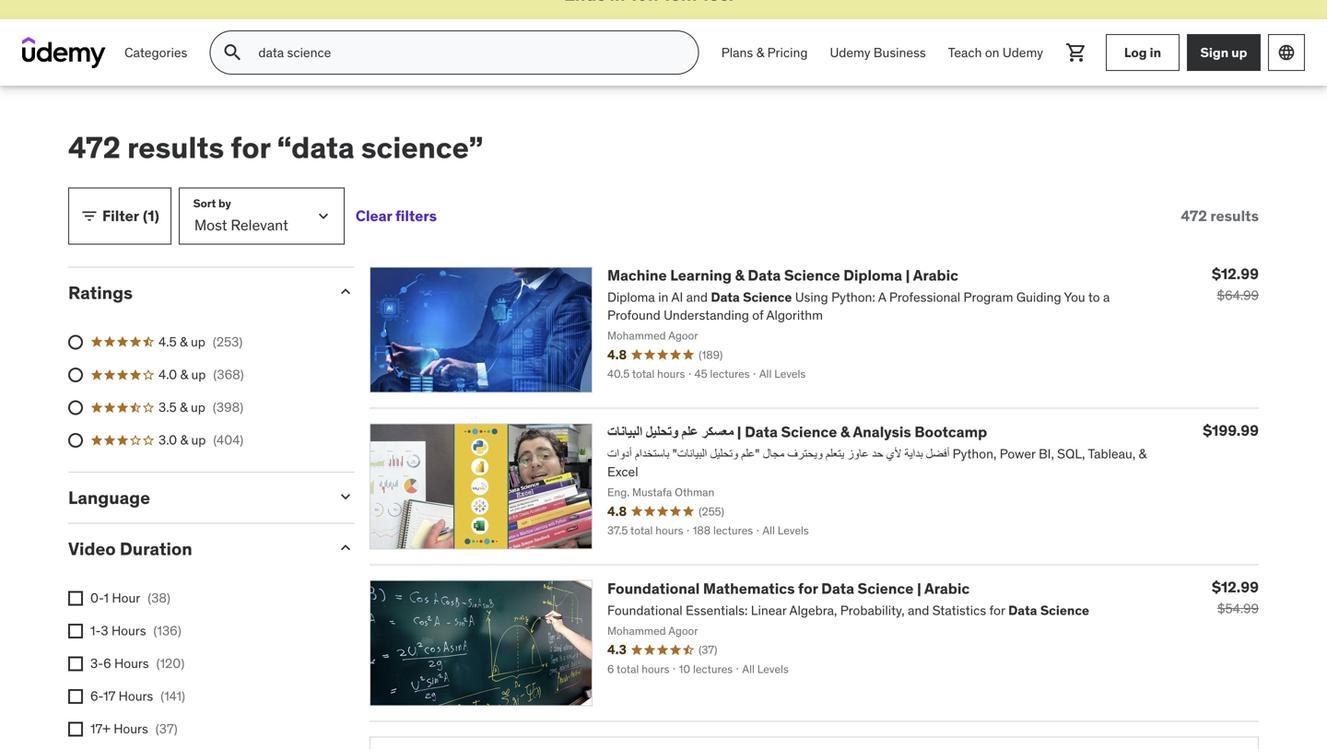 Task type: vqa. For each thing, say whether or not it's contained in the screenshot.
'next!'
no



Task type: describe. For each thing, give the bounding box(es) containing it.
science for for
[[858, 580, 914, 598]]

(368)
[[213, 367, 244, 383]]

results for 472 results
[[1211, 207, 1260, 225]]

& left analysis
[[841, 423, 850, 442]]

science for &
[[785, 266, 841, 285]]

0 vertical spatial arabic
[[913, 266, 959, 285]]

foundational mathematics for data science | arabic
[[608, 580, 970, 598]]

$54.99
[[1218, 601, 1260, 617]]

xsmall image for 1-
[[68, 624, 83, 639]]

filters
[[396, 207, 437, 225]]

& for 4.0 & up (368)
[[180, 367, 188, 383]]

$199.99
[[1204, 421, 1260, 440]]

analysis
[[853, 423, 912, 442]]

sign up link
[[1188, 34, 1261, 71]]

machine learning & data science diploma | arabic link
[[608, 266, 959, 285]]

categories button
[[113, 31, 199, 75]]

ratings button
[[68, 282, 322, 304]]

معسكر علم وتحليل البيانات | data science & analysis bootcamp link
[[608, 423, 988, 442]]

ratings
[[68, 282, 133, 304]]

data for &
[[748, 266, 781, 285]]

& for plans & pricing
[[757, 44, 765, 61]]

(404)
[[213, 432, 244, 449]]

teach
[[949, 44, 982, 61]]

shopping cart with 0 items image
[[1066, 42, 1088, 64]]

& for 4.5 & up (253)
[[180, 334, 188, 350]]

machine
[[608, 266, 667, 285]]

472 results
[[1182, 207, 1260, 225]]

& for 3.0 & up (404)
[[180, 432, 188, 449]]

filter (1)
[[102, 207, 159, 225]]

plans
[[722, 44, 754, 61]]

teach on udemy
[[949, 44, 1044, 61]]

up for (398)
[[191, 399, 206, 416]]

teach on udemy link
[[937, 31, 1055, 75]]

472 for 472 results
[[1182, 207, 1208, 225]]

& right learning
[[735, 266, 745, 285]]

business
[[874, 44, 926, 61]]

clear filters button
[[356, 188, 437, 245]]

0 horizontal spatial |
[[737, 423, 742, 442]]

1 vertical spatial science
[[781, 423, 838, 442]]

hour
[[112, 590, 140, 607]]

(120)
[[156, 656, 185, 672]]

$64.99
[[1218, 287, 1260, 304]]

وتحليل
[[646, 423, 679, 442]]

diploma
[[844, 266, 903, 285]]

sign up
[[1201, 44, 1248, 61]]

(253)
[[213, 334, 243, 350]]

video duration button
[[68, 538, 322, 560]]

duration
[[120, 538, 192, 560]]

filter
[[102, 207, 139, 225]]

علم
[[682, 423, 699, 442]]

udemy business link
[[819, 31, 937, 75]]

clear
[[356, 207, 392, 225]]

6-
[[90, 688, 103, 705]]

1 vertical spatial arabic
[[925, 580, 970, 598]]

up for (368)
[[191, 367, 206, 383]]

hours for 3-6 hours
[[114, 656, 149, 672]]

(38)
[[148, 590, 171, 607]]

17+
[[90, 721, 111, 738]]

3.0
[[159, 432, 177, 449]]

log in
[[1125, 44, 1162, 61]]

clear filters
[[356, 207, 437, 225]]

for for mathematics
[[799, 580, 818, 598]]

udemy image
[[22, 37, 106, 68]]

معسكر
[[702, 423, 734, 442]]

hours for 6-17 hours
[[119, 688, 153, 705]]

on
[[986, 44, 1000, 61]]



Task type: locate. For each thing, give the bounding box(es) containing it.
2 vertical spatial science
[[858, 580, 914, 598]]

in
[[1150, 44, 1162, 61]]

up for (253)
[[191, 334, 206, 350]]

for right the mathematics
[[799, 580, 818, 598]]

5 xsmall image from the top
[[68, 723, 83, 737]]

6-17 hours (141)
[[90, 688, 185, 705]]

2 udemy from the left
[[1003, 44, 1044, 61]]

science"
[[361, 129, 484, 166]]

(136)
[[154, 623, 181, 639]]

472 results status
[[1182, 207, 1260, 225]]

plans & pricing
[[722, 44, 808, 61]]

results for 472 results for "data science"
[[127, 129, 224, 166]]

& right 3.5
[[180, 399, 188, 416]]

data
[[748, 266, 781, 285], [745, 423, 778, 442], [822, 580, 855, 598]]

small image for ratings
[[337, 283, 355, 301]]

plans & pricing link
[[711, 31, 819, 75]]

xsmall image for 6-
[[68, 690, 83, 705]]

معسكر علم وتحليل البيانات | data science & analysis bootcamp
[[608, 423, 988, 442]]

1 xsmall image from the top
[[68, 591, 83, 606]]

3.5 & up (398)
[[159, 399, 244, 416]]

Search for anything text field
[[255, 37, 677, 68]]

2 $12.99 from the top
[[1213, 578, 1260, 597]]

0 vertical spatial data
[[748, 266, 781, 285]]

(1)
[[143, 207, 159, 225]]

17+ hours (37)
[[90, 721, 178, 738]]

xsmall image left 17+
[[68, 723, 83, 737]]

data for for
[[822, 580, 855, 598]]

0 vertical spatial science
[[785, 266, 841, 285]]

foundational
[[608, 580, 700, 598]]

results up $12.99 $64.99
[[1211, 207, 1260, 225]]

xsmall image left 1-
[[68, 624, 83, 639]]

1 vertical spatial 472
[[1182, 207, 1208, 225]]

small image for video duration
[[337, 539, 355, 557]]

"data
[[277, 129, 355, 166]]

1 horizontal spatial results
[[1211, 207, 1260, 225]]

0 vertical spatial $12.99
[[1213, 265, 1260, 284]]

up left (253)
[[191, 334, 206, 350]]

$12.99 $54.99
[[1213, 578, 1260, 617]]

1 udemy from the left
[[830, 44, 871, 61]]

xsmall image left 0-
[[68, 591, 83, 606]]

bootcamp
[[915, 423, 988, 442]]

1 horizontal spatial small image
[[337, 488, 355, 506]]

small image
[[337, 283, 355, 301], [337, 539, 355, 557]]

& right 4.0
[[180, 367, 188, 383]]

results
[[127, 129, 224, 166], [1211, 207, 1260, 225]]

learning
[[671, 266, 732, 285]]

0 vertical spatial 472
[[68, 129, 121, 166]]

1 vertical spatial for
[[799, 580, 818, 598]]

2 vertical spatial |
[[917, 580, 922, 598]]

1 horizontal spatial for
[[799, 580, 818, 598]]

up inside "sign up" link
[[1232, 44, 1248, 61]]

xsmall image for 3-
[[68, 657, 83, 672]]

udemy right on
[[1003, 44, 1044, 61]]

choose a language image
[[1278, 44, 1296, 62]]

categories
[[124, 44, 187, 61]]

$12.99 $64.99
[[1213, 265, 1260, 304]]

0 horizontal spatial udemy
[[830, 44, 871, 61]]

xsmall image for 0-
[[68, 591, 83, 606]]

1 $12.99 from the top
[[1213, 265, 1260, 284]]

submit search image
[[222, 42, 244, 64]]

data right the mathematics
[[822, 580, 855, 598]]

up
[[1232, 44, 1248, 61], [191, 334, 206, 350], [191, 367, 206, 383], [191, 399, 206, 416], [191, 432, 206, 449]]

small image
[[80, 207, 99, 226], [337, 488, 355, 506]]

up left (368)
[[191, 367, 206, 383]]

|
[[906, 266, 911, 285], [737, 423, 742, 442], [917, 580, 922, 598]]

language
[[68, 487, 150, 509]]

1 horizontal spatial |
[[906, 266, 911, 285]]

log in link
[[1106, 34, 1180, 71]]

$12.99
[[1213, 265, 1260, 284], [1213, 578, 1260, 597]]

& right 3.0
[[180, 432, 188, 449]]

(37)
[[156, 721, 178, 738]]

hours right 3
[[112, 623, 146, 639]]

البيانات
[[608, 423, 643, 442]]

hours right "17"
[[119, 688, 153, 705]]

up left (404)
[[191, 432, 206, 449]]

17
[[103, 688, 116, 705]]

1 horizontal spatial udemy
[[1003, 44, 1044, 61]]

0 vertical spatial |
[[906, 266, 911, 285]]

xsmall image left "6-"
[[68, 690, 83, 705]]

results up (1)
[[127, 129, 224, 166]]

video
[[68, 538, 116, 560]]

hours right 6
[[114, 656, 149, 672]]

0 horizontal spatial for
[[231, 129, 270, 166]]

(398)
[[213, 399, 244, 416]]

udemy
[[830, 44, 871, 61], [1003, 44, 1044, 61]]

0-
[[90, 590, 104, 607]]

1
[[104, 590, 109, 607]]

data right learning
[[748, 266, 781, 285]]

hours for 1-3 hours
[[112, 623, 146, 639]]

1 horizontal spatial 472
[[1182, 207, 1208, 225]]

3
[[101, 623, 108, 639]]

xsmall image
[[68, 591, 83, 606], [68, 624, 83, 639], [68, 657, 83, 672], [68, 690, 83, 705], [68, 723, 83, 737]]

science
[[785, 266, 841, 285], [781, 423, 838, 442], [858, 580, 914, 598]]

1 small image from the top
[[337, 283, 355, 301]]

3.5
[[159, 399, 177, 416]]

1 vertical spatial $12.99
[[1213, 578, 1260, 597]]

for
[[231, 129, 270, 166], [799, 580, 818, 598]]

3-6 hours (120)
[[90, 656, 185, 672]]

1 vertical spatial |
[[737, 423, 742, 442]]

0 vertical spatial results
[[127, 129, 224, 166]]

log
[[1125, 44, 1148, 61]]

1-3 hours (136)
[[90, 623, 181, 639]]

up left (398)
[[191, 399, 206, 416]]

$12.99 up $54.99
[[1213, 578, 1260, 597]]

4.0 & up (368)
[[159, 367, 244, 383]]

472 for 472 results for "data science"
[[68, 129, 121, 166]]

0 vertical spatial small image
[[80, 207, 99, 226]]

1 vertical spatial small image
[[337, 488, 355, 506]]

1 vertical spatial results
[[1211, 207, 1260, 225]]

2 xsmall image from the top
[[68, 624, 83, 639]]

1-
[[90, 623, 101, 639]]

hours right 17+
[[114, 721, 148, 738]]

4.0
[[159, 367, 177, 383]]

4.5
[[159, 334, 177, 350]]

& right "plans"
[[757, 44, 765, 61]]

2 small image from the top
[[337, 539, 355, 557]]

foundational mathematics for data science | arabic link
[[608, 580, 970, 598]]

3.0 & up (404)
[[159, 432, 244, 449]]

0 horizontal spatial 472
[[68, 129, 121, 166]]

1 vertical spatial data
[[745, 423, 778, 442]]

0-1 hour (38)
[[90, 590, 171, 607]]

0 horizontal spatial small image
[[80, 207, 99, 226]]

(141)
[[161, 688, 185, 705]]

472 results for "data science"
[[68, 129, 484, 166]]

0 vertical spatial small image
[[337, 283, 355, 301]]

mathematics
[[703, 580, 795, 598]]

udemy left business
[[830, 44, 871, 61]]

data right معسكر
[[745, 423, 778, 442]]

up right sign
[[1232, 44, 1248, 61]]

$12.99 up $64.99
[[1213, 265, 1260, 284]]

up for (404)
[[191, 432, 206, 449]]

pricing
[[768, 44, 808, 61]]

0 vertical spatial for
[[231, 129, 270, 166]]

4 xsmall image from the top
[[68, 690, 83, 705]]

2 vertical spatial data
[[822, 580, 855, 598]]

& right 4.5
[[180, 334, 188, 350]]

& for 3.5 & up (398)
[[180, 399, 188, 416]]

$12.99 for machine learning & data science diploma | arabic
[[1213, 265, 1260, 284]]

2 horizontal spatial |
[[917, 580, 922, 598]]

arabic
[[913, 266, 959, 285], [925, 580, 970, 598]]

xsmall image left 3-
[[68, 657, 83, 672]]

language button
[[68, 487, 322, 509]]

6
[[103, 656, 111, 672]]

&
[[757, 44, 765, 61], [735, 266, 745, 285], [180, 334, 188, 350], [180, 367, 188, 383], [180, 399, 188, 416], [841, 423, 850, 442], [180, 432, 188, 449]]

3 xsmall image from the top
[[68, 657, 83, 672]]

xsmall image for 17+
[[68, 723, 83, 737]]

hours
[[112, 623, 146, 639], [114, 656, 149, 672], [119, 688, 153, 705], [114, 721, 148, 738]]

sign
[[1201, 44, 1229, 61]]

1 vertical spatial small image
[[337, 539, 355, 557]]

for for results
[[231, 129, 270, 166]]

472
[[68, 129, 121, 166], [1182, 207, 1208, 225]]

for left "data
[[231, 129, 270, 166]]

0 horizontal spatial results
[[127, 129, 224, 166]]

4.5 & up (253)
[[159, 334, 243, 350]]

udemy business
[[830, 44, 926, 61]]

machine learning & data science diploma | arabic
[[608, 266, 959, 285]]

video duration
[[68, 538, 192, 560]]

3-
[[90, 656, 103, 672]]

$12.99 for foundational mathematics for data science | arabic
[[1213, 578, 1260, 597]]



